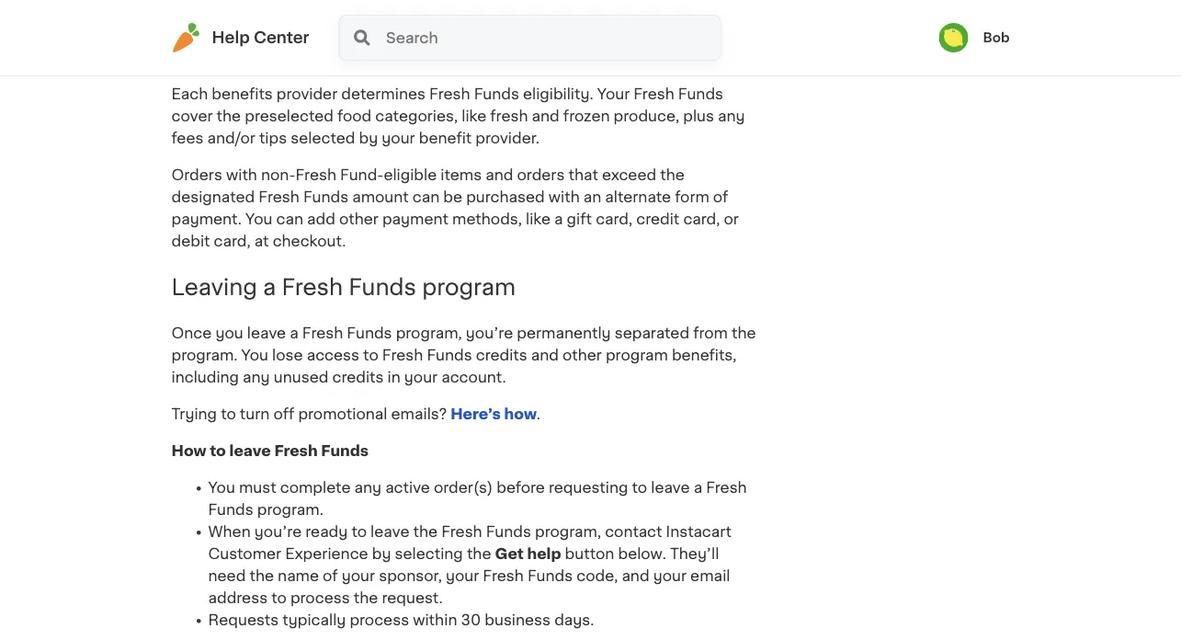 Task type: describe. For each thing, give the bounding box(es) containing it.
help
[[212, 30, 250, 46]]

plus
[[684, 109, 715, 124]]

you're inside once you leave a fresh funds program, you're permanently separated from the program. you lose access to fresh funds credits and other program benefits, including any unused credits in your account.
[[466, 326, 513, 341]]

0 horizontal spatial can
[[276, 212, 304, 227]]

of inside button below. they'll need the name of your sponsor, your fresh funds code, and your email address to process the request.
[[323, 569, 338, 584]]

and inside each benefits provider determines fresh funds eligibility. your fresh funds cover the preselected food categories, like fresh and frozen produce, plus any fees and/or tips selected by your benefit provider.
[[532, 109, 560, 124]]

form
[[675, 190, 710, 205]]

lose
[[272, 348, 303, 363]]

you're inside when you're ready to leave the fresh funds program, contact instacart customer experience by selecting the
[[255, 525, 302, 539]]

benefits
[[212, 87, 273, 102]]

how
[[505, 407, 537, 422]]

requesting
[[549, 481, 629, 495]]

each
[[172, 87, 208, 102]]

gift
[[567, 212, 592, 227]]

0 horizontal spatial credits
[[332, 370, 384, 385]]

preselected
[[245, 109, 334, 124]]

0 horizontal spatial program
[[422, 276, 516, 299]]

produce,
[[614, 109, 680, 124]]

funds up account.
[[427, 348, 472, 363]]

an
[[584, 190, 602, 205]]

trying
[[172, 407, 217, 422]]

help center link
[[172, 23, 310, 52]]

fresh down non- at top left
[[259, 190, 300, 205]]

any inside each benefits provider determines fresh funds eligibility. your fresh funds cover the preselected food categories, like fresh and frozen produce, plus any fees and/or tips selected by your benefit provider.
[[718, 109, 746, 124]]

the down customer
[[250, 569, 274, 584]]

30
[[461, 613, 481, 628]]

designated
[[172, 190, 255, 205]]

you must complete any active order(s) before requesting to leave a fresh funds program.
[[208, 481, 747, 517]]

before
[[497, 481, 545, 495]]

0 horizontal spatial items
[[257, 37, 319, 60]]

you inside once you leave a fresh funds program, you're permanently separated from the program. you lose access to fresh funds credits and other program benefits, including any unused credits in your account.
[[242, 348, 269, 363]]

food
[[338, 109, 372, 124]]

promotional
[[298, 407, 388, 422]]

leave inside you must complete any active order(s) before requesting to leave a fresh funds program.
[[651, 481, 690, 495]]

0 horizontal spatial card,
[[214, 234, 251, 249]]

fresh up the produce,
[[634, 87, 675, 102]]

button below. they'll need the name of your sponsor, your fresh funds code, and your email address to process the request.
[[208, 547, 731, 606]]

categories,
[[376, 109, 458, 124]]

once
[[172, 326, 212, 341]]

to inside once you leave a fresh funds program, you're permanently separated from the program. you lose access to fresh funds credits and other program benefits, including any unused credits in your account.
[[363, 348, 379, 363]]

provider
[[277, 87, 338, 102]]

to inside when you're ready to leave the fresh funds program, contact instacart customer experience by selecting the
[[352, 525, 367, 539]]

checkout.
[[273, 234, 346, 249]]

here's how link
[[451, 407, 537, 422]]

your inside once you leave a fresh funds program, you're permanently separated from the program. you lose access to fresh funds credits and other program benefits, including any unused credits in your account.
[[404, 370, 438, 385]]

leave inside when you're ready to leave the fresh funds program, contact instacart customer experience by selecting the
[[371, 525, 410, 539]]

fresh
[[490, 109, 528, 124]]

leave down turn
[[230, 444, 271, 458]]

alternate
[[605, 190, 672, 205]]

the inside once you leave a fresh funds program, you're permanently separated from the program. you lose access to fresh funds credits and other program benefits, including any unused credits in your account.
[[732, 326, 757, 341]]

email
[[691, 569, 731, 584]]

1 vertical spatial process
[[350, 613, 409, 628]]

a inside once you leave a fresh funds program, you're permanently separated from the program. you lose access to fresh funds credits and other program benefits, including any unused credits in your account.
[[290, 326, 299, 341]]

any inside you must complete any active order(s) before requesting to leave a fresh funds program.
[[355, 481, 382, 495]]

the left get
[[467, 547, 492, 561]]

fund-
[[340, 168, 384, 183]]

any inside once you leave a fresh funds program, you're permanently separated from the program. you lose access to fresh funds credits and other program benefits, including any unused credits in your account.
[[243, 370, 270, 385]]

funds up the access
[[347, 326, 392, 341]]

permanently
[[517, 326, 611, 341]]

other inside once you leave a fresh funds program, you're permanently separated from the program. you lose access to fresh funds credits and other program benefits, including any unused credits in your account.
[[563, 348, 602, 363]]

button
[[565, 547, 615, 561]]

eligibility.
[[523, 87, 594, 102]]

in
[[388, 370, 401, 385]]

ready
[[306, 525, 348, 539]]

1 horizontal spatial can
[[413, 190, 440, 205]]

1 vertical spatial with
[[549, 190, 580, 205]]

methods,
[[453, 212, 522, 227]]

trying to turn off promotional emails? here's how .
[[172, 407, 541, 422]]

you inside you must complete any active order(s) before requesting to leave a fresh funds program.
[[208, 481, 235, 495]]

how to leave fresh funds
[[172, 444, 372, 458]]

payment
[[383, 212, 449, 227]]

off
[[274, 407, 295, 422]]

account.
[[442, 370, 507, 385]]

leaving
[[172, 276, 258, 299]]

program, inside once you leave a fresh funds program, you're permanently separated from the program. you lose access to fresh funds credits and other program benefits, including any unused credits in your account.
[[396, 326, 462, 341]]

program. inside you must complete any active order(s) before requesting to leave a fresh funds program.
[[257, 503, 324, 517]]

instacart
[[666, 525, 732, 539]]

days.
[[555, 613, 595, 628]]

eligible items
[[172, 37, 319, 60]]

and inside once you leave a fresh funds program, you're permanently separated from the program. you lose access to fresh funds credits and other program benefits, including any unused credits in your account.
[[531, 348, 559, 363]]

add
[[307, 212, 336, 227]]

contact
[[605, 525, 663, 539]]

purchased
[[466, 190, 545, 205]]

here's
[[451, 407, 501, 422]]

to right how
[[210, 444, 226, 458]]

funds up plus
[[679, 87, 724, 102]]

.
[[537, 407, 541, 422]]

get
[[495, 547, 524, 561]]

fees
[[172, 131, 204, 146]]

that
[[569, 168, 599, 183]]

and inside button below. they'll need the name of your sponsor, your fresh funds code, and your email address to process the request.
[[622, 569, 650, 584]]

a down at
[[263, 276, 276, 299]]

fresh down the off
[[274, 444, 318, 458]]

orders
[[172, 168, 223, 183]]

order(s)
[[434, 481, 493, 495]]

amount
[[352, 190, 409, 205]]

program. inside once you leave a fresh funds program, you're permanently separated from the program. you lose access to fresh funds credits and other program benefits, including any unused credits in your account.
[[172, 348, 238, 363]]

get help
[[495, 547, 562, 561]]

0 vertical spatial with
[[226, 168, 257, 183]]

the up 'selecting'
[[413, 525, 438, 539]]

leaving a fresh funds program
[[172, 276, 516, 299]]

debit
[[172, 234, 210, 249]]

by inside each benefits provider determines fresh funds eligibility. your fresh funds cover the preselected food categories, like fresh and frozen produce, plus any fees and/or tips selected by your benefit provider.
[[359, 131, 378, 146]]

center
[[254, 30, 310, 46]]

name
[[278, 569, 319, 584]]

payment.
[[172, 212, 242, 227]]

provider.
[[476, 131, 540, 146]]

and/or
[[207, 131, 255, 146]]

like inside 'orders with non-fresh fund-eligible items and orders that exceed the designated fresh funds amount can be purchased with an alternate form of payment. you can add other payment methods, like a gift card, credit card, or debit card, at checkout.'
[[526, 212, 551, 227]]

benefits,
[[672, 348, 737, 363]]

or
[[724, 212, 739, 227]]

request.
[[382, 591, 443, 606]]

help center
[[212, 30, 310, 46]]



Task type: locate. For each thing, give the bounding box(es) containing it.
be
[[444, 190, 463, 205]]

you inside 'orders with non-fresh fund-eligible items and orders that exceed the designated fresh funds amount can be purchased with an alternate form of payment. you can add other payment methods, like a gift card, credit card, or debit card, at checkout.'
[[246, 212, 273, 227]]

funds inside button below. they'll need the name of your sponsor, your fresh funds code, and your email address to process the request.
[[528, 569, 573, 584]]

1 vertical spatial can
[[276, 212, 304, 227]]

the inside each benefits provider determines fresh funds eligibility. your fresh funds cover the preselected food categories, like fresh and frozen produce, plus any fees and/or tips selected by your benefit provider.
[[217, 109, 241, 124]]

active
[[385, 481, 430, 495]]

2 vertical spatial you
[[208, 481, 235, 495]]

you're up customer
[[255, 525, 302, 539]]

need
[[208, 569, 246, 584]]

determines
[[341, 87, 426, 102]]

credit
[[637, 212, 680, 227]]

leave up the lose
[[247, 326, 286, 341]]

tips
[[259, 131, 287, 146]]

you
[[246, 212, 273, 227], [242, 348, 269, 363], [208, 481, 235, 495]]

the up requests typically process within 30 business days.
[[354, 591, 378, 606]]

1 horizontal spatial program,
[[535, 525, 602, 539]]

any left active
[[355, 481, 382, 495]]

fresh inside when you're ready to leave the fresh funds program, contact instacart customer experience by selecting the
[[442, 525, 483, 539]]

1 vertical spatial you
[[242, 348, 269, 363]]

the up and/or
[[217, 109, 241, 124]]

items inside 'orders with non-fresh fund-eligible items and orders that exceed the designated fresh funds amount can be purchased with an alternate form of payment. you can add other payment methods, like a gift card, credit card, or debit card, at checkout.'
[[441, 168, 482, 183]]

eligible
[[384, 168, 437, 183]]

funds down payment
[[349, 276, 417, 299]]

each benefits provider determines fresh funds eligibility. your fresh funds cover the preselected food categories, like fresh and frozen produce, plus any fees and/or tips selected by your benefit provider.
[[172, 87, 746, 146]]

0 vertical spatial of
[[714, 190, 729, 205]]

the inside 'orders with non-fresh fund-eligible items and orders that exceed the designated fresh funds amount can be purchased with an alternate form of payment. you can add other payment methods, like a gift card, credit card, or debit card, at checkout.'
[[661, 168, 685, 183]]

your inside each benefits provider determines fresh funds eligibility. your fresh funds cover the preselected food categories, like fresh and frozen produce, plus any fees and/or tips selected by your benefit provider.
[[382, 131, 415, 146]]

funds up get
[[486, 525, 532, 539]]

0 vertical spatial you
[[246, 212, 273, 227]]

bob link
[[939, 23, 1010, 52]]

funds down promotional
[[321, 444, 369, 458]]

0 vertical spatial other
[[339, 212, 379, 227]]

fresh up "in"
[[382, 348, 423, 363]]

to left turn
[[221, 407, 236, 422]]

other down the permanently
[[563, 348, 602, 363]]

can up checkout.
[[276, 212, 304, 227]]

you up at
[[246, 212, 273, 227]]

your down when you're ready to leave the fresh funds program, contact instacart customer experience by selecting the
[[446, 569, 479, 584]]

access
[[307, 348, 360, 363]]

0 vertical spatial program.
[[172, 348, 238, 363]]

0 vertical spatial you're
[[466, 326, 513, 341]]

fresh down selected
[[296, 168, 337, 183]]

your down experience
[[342, 569, 375, 584]]

0 vertical spatial program
[[422, 276, 516, 299]]

of down experience
[[323, 569, 338, 584]]

with up 'gift'
[[549, 190, 580, 205]]

items up provider
[[257, 37, 319, 60]]

customer
[[208, 547, 282, 561]]

and down below.
[[622, 569, 650, 584]]

1 vertical spatial by
[[372, 547, 391, 561]]

like
[[462, 109, 487, 124], [526, 212, 551, 227]]

non-
[[261, 168, 296, 183]]

0 horizontal spatial you're
[[255, 525, 302, 539]]

bob
[[984, 31, 1010, 44]]

to down name
[[271, 591, 287, 606]]

with up designated
[[226, 168, 257, 183]]

0 horizontal spatial program.
[[172, 348, 238, 363]]

sponsor,
[[379, 569, 442, 584]]

fresh down checkout.
[[282, 276, 343, 299]]

1 horizontal spatial other
[[563, 348, 602, 363]]

from
[[694, 326, 728, 341]]

to right the access
[[363, 348, 379, 363]]

like left fresh
[[462, 109, 487, 124]]

orders with non-fresh fund-eligible items and orders that exceed the designated fresh funds amount can be purchased with an alternate form of payment. you can add other payment methods, like a gift card, credit card, or debit card, at checkout.
[[172, 168, 739, 249]]

funds up when
[[208, 503, 254, 517]]

program inside once you leave a fresh funds program, you're permanently separated from the program. you lose access to fresh funds credits and other program benefits, including any unused credits in your account.
[[606, 348, 668, 363]]

program, up button
[[535, 525, 602, 539]]

0 vertical spatial items
[[257, 37, 319, 60]]

you're up account.
[[466, 326, 513, 341]]

the up form
[[661, 168, 685, 183]]

1 horizontal spatial like
[[526, 212, 551, 227]]

leave inside once you leave a fresh funds program, you're permanently separated from the program. you lose access to fresh funds credits and other program benefits, including any unused credits in your account.
[[247, 326, 286, 341]]

the right from
[[732, 326, 757, 341]]

1 horizontal spatial program.
[[257, 503, 324, 517]]

card, down form
[[684, 212, 721, 227]]

card, down an
[[596, 212, 633, 227]]

2 horizontal spatial card,
[[684, 212, 721, 227]]

program. up including
[[172, 348, 238, 363]]

eligible
[[172, 37, 252, 60]]

process up typically
[[291, 591, 350, 606]]

other inside 'orders with non-fresh fund-eligible items and orders that exceed the designated fresh funds amount can be purchased with an alternate form of payment. you can add other payment methods, like a gift card, credit card, or debit card, at checkout.'
[[339, 212, 379, 227]]

0 vertical spatial by
[[359, 131, 378, 146]]

how
[[172, 444, 206, 458]]

1 horizontal spatial any
[[355, 481, 382, 495]]

a up instacart
[[694, 481, 703, 495]]

fresh inside button below. they'll need the name of your sponsor, your fresh funds code, and your email address to process the request.
[[483, 569, 524, 584]]

can
[[413, 190, 440, 205], [276, 212, 304, 227]]

of up or in the top right of the page
[[714, 190, 729, 205]]

1 vertical spatial any
[[243, 370, 270, 385]]

to inside button below. they'll need the name of your sponsor, your fresh funds code, and your email address to process the request.
[[271, 591, 287, 606]]

and
[[532, 109, 560, 124], [486, 168, 514, 183], [531, 348, 559, 363], [622, 569, 650, 584]]

1 horizontal spatial program
[[606, 348, 668, 363]]

your down they'll
[[654, 569, 687, 584]]

fresh down get
[[483, 569, 524, 584]]

when
[[208, 525, 251, 539]]

program up once you leave a fresh funds program, you're permanently separated from the program. you lose access to fresh funds credits and other program benefits, including any unused credits in your account.
[[422, 276, 516, 299]]

orders
[[517, 168, 565, 183]]

1 vertical spatial credits
[[332, 370, 384, 385]]

exceed
[[602, 168, 657, 183]]

by inside when you're ready to leave the fresh funds program, contact instacart customer experience by selecting the
[[372, 547, 391, 561]]

you're
[[466, 326, 513, 341], [255, 525, 302, 539]]

0 horizontal spatial like
[[462, 109, 487, 124]]

instacart image
[[172, 23, 201, 52]]

leave
[[247, 326, 286, 341], [230, 444, 271, 458], [651, 481, 690, 495], [371, 525, 410, 539]]

1 vertical spatial of
[[323, 569, 338, 584]]

including
[[172, 370, 239, 385]]

fresh inside you must complete any active order(s) before requesting to leave a fresh funds program.
[[707, 481, 747, 495]]

1 horizontal spatial card,
[[596, 212, 633, 227]]

0 vertical spatial credits
[[476, 348, 528, 363]]

within
[[413, 613, 458, 628]]

credits up account.
[[476, 348, 528, 363]]

0 horizontal spatial other
[[339, 212, 379, 227]]

fresh up the access
[[302, 326, 343, 341]]

card,
[[596, 212, 633, 227], [684, 212, 721, 227], [214, 234, 251, 249]]

they'll
[[670, 547, 720, 561]]

experience
[[285, 547, 368, 561]]

credits down the access
[[332, 370, 384, 385]]

and up purchased
[[486, 168, 514, 183]]

0 horizontal spatial with
[[226, 168, 257, 183]]

0 vertical spatial process
[[291, 591, 350, 606]]

funds up add
[[303, 190, 349, 205]]

your
[[382, 131, 415, 146], [404, 370, 438, 385], [342, 569, 375, 584], [446, 569, 479, 584], [654, 569, 687, 584]]

1 vertical spatial you're
[[255, 525, 302, 539]]

to right ready
[[352, 525, 367, 539]]

program, inside when you're ready to leave the fresh funds program, contact instacart customer experience by selecting the
[[535, 525, 602, 539]]

program, up "in"
[[396, 326, 462, 341]]

to inside you must complete any active order(s) before requesting to leave a fresh funds program.
[[632, 481, 648, 495]]

by up sponsor,
[[372, 547, 391, 561]]

like down purchased
[[526, 212, 551, 227]]

0 horizontal spatial program,
[[396, 326, 462, 341]]

other down amount
[[339, 212, 379, 227]]

funds up fresh
[[474, 87, 520, 102]]

fresh up instacart
[[707, 481, 747, 495]]

business
[[485, 613, 551, 628]]

unused
[[274, 370, 329, 385]]

funds down help at the bottom of page
[[528, 569, 573, 584]]

of inside 'orders with non-fresh fund-eligible items and orders that exceed the designated fresh funds amount can be purchased with an alternate form of payment. you can add other payment methods, like a gift card, credit card, or debit card, at checkout.'
[[714, 190, 729, 205]]

separated
[[615, 326, 690, 341]]

1 vertical spatial items
[[441, 168, 482, 183]]

help
[[527, 547, 562, 561]]

program,
[[396, 326, 462, 341], [535, 525, 602, 539]]

leave up 'selecting'
[[371, 525, 410, 539]]

your down categories, on the left
[[382, 131, 415, 146]]

a inside you must complete any active order(s) before requesting to leave a fresh funds program.
[[694, 481, 703, 495]]

your
[[598, 87, 630, 102]]

card, left at
[[214, 234, 251, 249]]

cover
[[172, 109, 213, 124]]

a inside 'orders with non-fresh fund-eligible items and orders that exceed the designated fresh funds amount can be purchased with an alternate form of payment. you can add other payment methods, like a gift card, credit card, or debit card, at checkout.'
[[555, 212, 563, 227]]

program. down 'complete'
[[257, 503, 324, 517]]

and inside 'orders with non-fresh fund-eligible items and orders that exceed the designated fresh funds amount can be purchased with an alternate form of payment. you can add other payment methods, like a gift card, credit card, or debit card, at checkout.'
[[486, 168, 514, 183]]

1 vertical spatial program,
[[535, 525, 602, 539]]

other
[[339, 212, 379, 227], [563, 348, 602, 363]]

1 horizontal spatial you're
[[466, 326, 513, 341]]

1 horizontal spatial of
[[714, 190, 729, 205]]

credits
[[476, 348, 528, 363], [332, 370, 384, 385]]

1 vertical spatial like
[[526, 212, 551, 227]]

funds inside when you're ready to leave the fresh funds program, contact instacart customer experience by selecting the
[[486, 525, 532, 539]]

a left 'gift'
[[555, 212, 563, 227]]

items up be
[[441, 168, 482, 183]]

by down the food
[[359, 131, 378, 146]]

fresh down you must complete any active order(s) before requesting to leave a fresh funds program.
[[442, 525, 483, 539]]

a up the lose
[[290, 326, 299, 341]]

you
[[216, 326, 244, 341]]

typically
[[283, 613, 346, 628]]

fresh
[[430, 87, 471, 102], [634, 87, 675, 102], [296, 168, 337, 183], [259, 190, 300, 205], [282, 276, 343, 299], [302, 326, 343, 341], [382, 348, 423, 363], [274, 444, 318, 458], [707, 481, 747, 495], [442, 525, 483, 539], [483, 569, 524, 584]]

must
[[239, 481, 277, 495]]

Search search field
[[385, 16, 721, 60]]

you left must
[[208, 481, 235, 495]]

0 vertical spatial like
[[462, 109, 487, 124]]

any right plus
[[718, 109, 746, 124]]

frozen
[[564, 109, 610, 124]]

any
[[718, 109, 746, 124], [243, 370, 270, 385], [355, 481, 382, 495]]

like inside each benefits provider determines fresh funds eligibility. your fresh funds cover the preselected food categories, like fresh and frozen produce, plus any fees and/or tips selected by your benefit provider.
[[462, 109, 487, 124]]

any up turn
[[243, 370, 270, 385]]

user avatar image
[[939, 23, 969, 52]]

when you're ready to leave the fresh funds program, contact instacart customer experience by selecting the
[[208, 525, 732, 561]]

process inside button below. they'll need the name of your sponsor, your fresh funds code, and your email address to process the request.
[[291, 591, 350, 606]]

and down the permanently
[[531, 348, 559, 363]]

1 horizontal spatial with
[[549, 190, 580, 205]]

1 horizontal spatial credits
[[476, 348, 528, 363]]

at
[[254, 234, 269, 249]]

1 vertical spatial program
[[606, 348, 668, 363]]

can up payment
[[413, 190, 440, 205]]

1 horizontal spatial items
[[441, 168, 482, 183]]

1 vertical spatial program.
[[257, 503, 324, 517]]

funds inside 'orders with non-fresh fund-eligible items and orders that exceed the designated fresh funds amount can be purchased with an alternate form of payment. you can add other payment methods, like a gift card, credit card, or debit card, at checkout.'
[[303, 190, 349, 205]]

you left the lose
[[242, 348, 269, 363]]

code,
[[577, 569, 618, 584]]

process down request.
[[350, 613, 409, 628]]

turn
[[240, 407, 270, 422]]

by
[[359, 131, 378, 146], [372, 547, 391, 561]]

and down eligibility.
[[532, 109, 560, 124]]

0 horizontal spatial of
[[323, 569, 338, 584]]

0 vertical spatial can
[[413, 190, 440, 205]]

requests typically process within 30 business days.
[[208, 613, 595, 628]]

fresh up categories, on the left
[[430, 87, 471, 102]]

0 vertical spatial program,
[[396, 326, 462, 341]]

to up contact
[[632, 481, 648, 495]]

emails?
[[391, 407, 447, 422]]

2 vertical spatial any
[[355, 481, 382, 495]]

program down separated
[[606, 348, 668, 363]]

once you leave a fresh funds program, you're permanently separated from the program. you lose access to fresh funds credits and other program benefits, including any unused credits in your account.
[[172, 326, 757, 385]]

leave up instacart
[[651, 481, 690, 495]]

the
[[217, 109, 241, 124], [661, 168, 685, 183], [732, 326, 757, 341], [413, 525, 438, 539], [467, 547, 492, 561], [250, 569, 274, 584], [354, 591, 378, 606]]

below.
[[618, 547, 667, 561]]

benefit
[[419, 131, 472, 146]]

process
[[291, 591, 350, 606], [350, 613, 409, 628]]

2 horizontal spatial any
[[718, 109, 746, 124]]

1 vertical spatial other
[[563, 348, 602, 363]]

0 horizontal spatial any
[[243, 370, 270, 385]]

your right "in"
[[404, 370, 438, 385]]

funds inside you must complete any active order(s) before requesting to leave a fresh funds program.
[[208, 503, 254, 517]]

0 vertical spatial any
[[718, 109, 746, 124]]



Task type: vqa. For each thing, say whether or not it's contained in the screenshot.
Real
no



